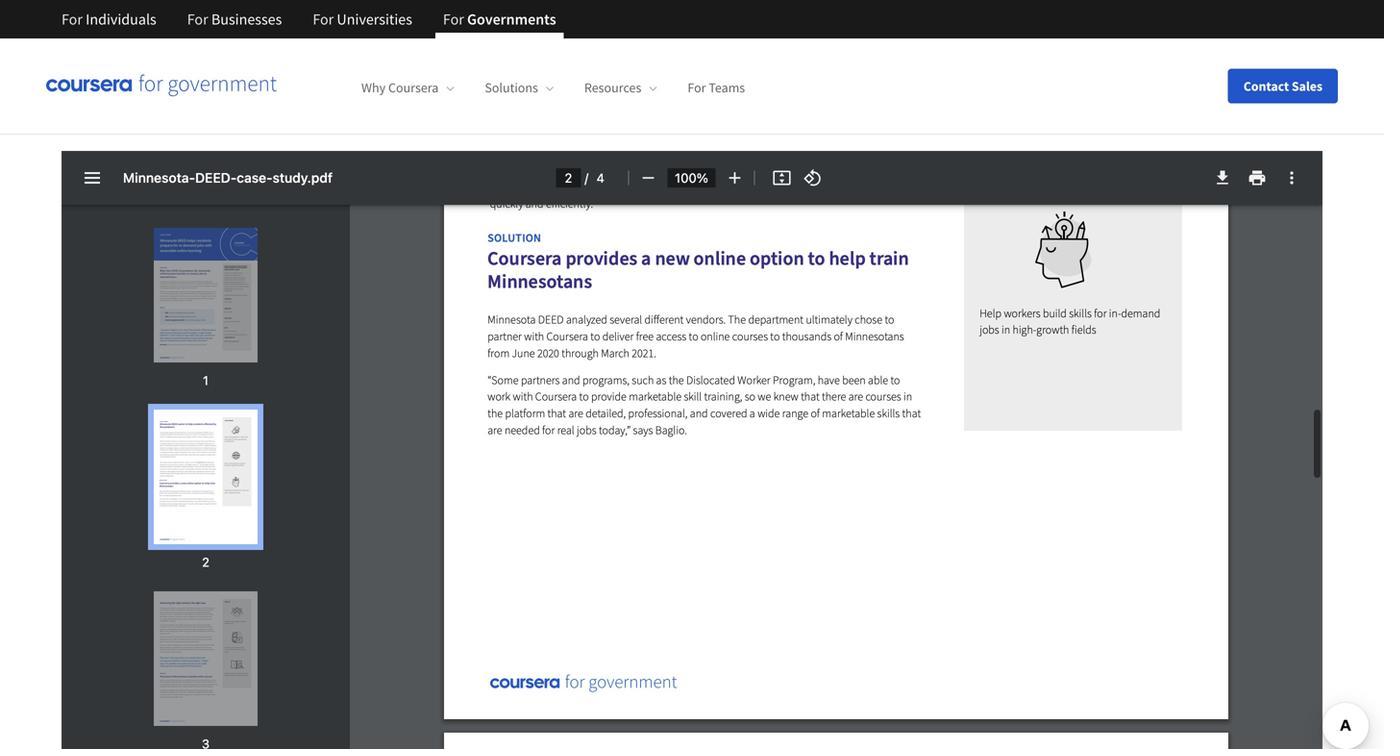 Task type: locate. For each thing, give the bounding box(es) containing it.
universities
[[337, 10, 412, 29]]

governments
[[467, 10, 556, 29]]

resources link
[[585, 79, 657, 96]]

for universities
[[313, 10, 412, 29]]

for left universities
[[313, 10, 334, 29]]

for left "individuals"
[[62, 10, 83, 29]]

for
[[62, 10, 83, 29], [187, 10, 208, 29], [313, 10, 334, 29], [443, 10, 464, 29], [688, 79, 706, 96]]

why
[[362, 79, 386, 96]]

for governments
[[443, 10, 556, 29]]

solutions link
[[485, 79, 554, 96]]

coursera
[[388, 79, 439, 96]]

for left businesses
[[187, 10, 208, 29]]

for individuals
[[62, 10, 156, 29]]

sales
[[1292, 77, 1323, 95]]

for businesses
[[187, 10, 282, 29]]

why coursera link
[[362, 79, 454, 96]]

banner navigation
[[46, 0, 572, 38]]

for left governments
[[443, 10, 464, 29]]

contact
[[1244, 77, 1290, 95]]



Task type: vqa. For each thing, say whether or not it's contained in the screenshot.
Why Coursera link
yes



Task type: describe. For each thing, give the bounding box(es) containing it.
contact sales button
[[1229, 69, 1339, 103]]

why coursera
[[362, 79, 439, 96]]

for teams
[[688, 79, 745, 96]]

coursera for government image
[[46, 75, 277, 97]]

for for governments
[[443, 10, 464, 29]]

for for individuals
[[62, 10, 83, 29]]

for for businesses
[[187, 10, 208, 29]]

individuals
[[86, 10, 156, 29]]

for left teams
[[688, 79, 706, 96]]

for teams link
[[688, 79, 745, 96]]

solutions
[[485, 79, 538, 96]]

contact sales
[[1244, 77, 1323, 95]]

resources
[[585, 79, 642, 96]]

businesses
[[211, 10, 282, 29]]

for for universities
[[313, 10, 334, 29]]

teams
[[709, 79, 745, 96]]



